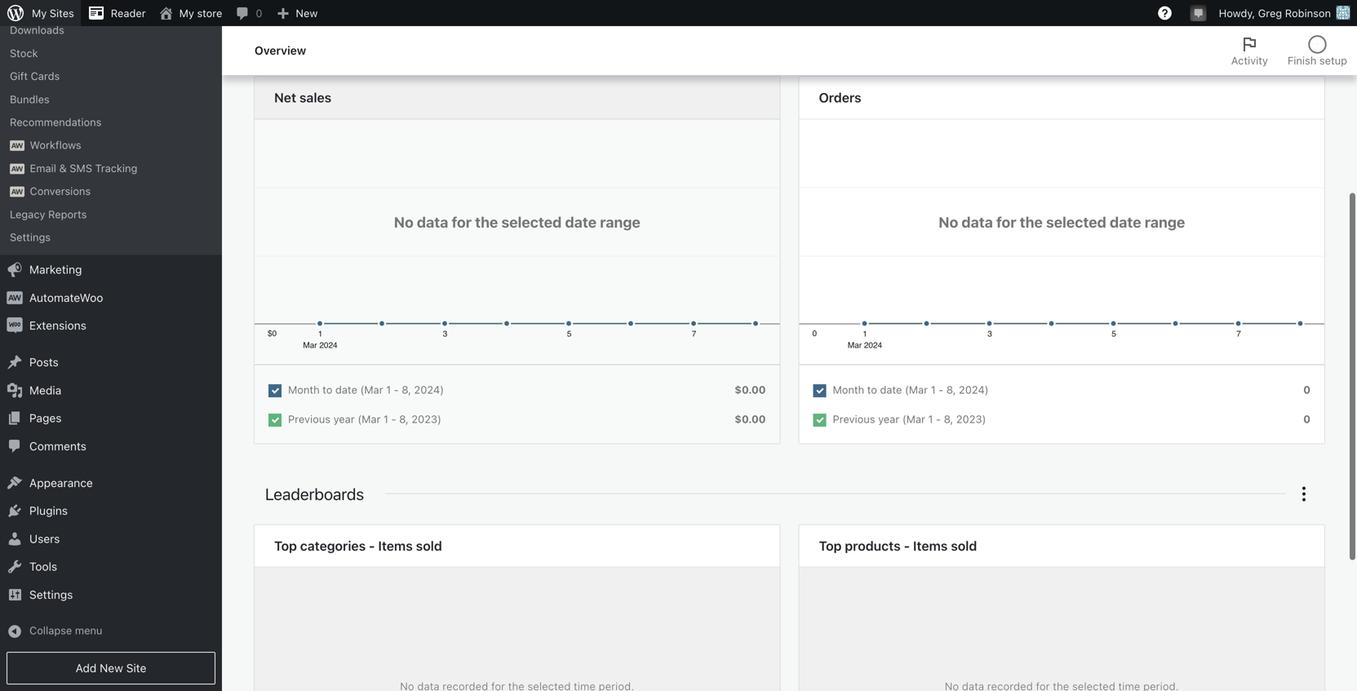 Task type: vqa. For each thing, say whether or not it's contained in the screenshot.
'WooCommerce.'
no



Task type: describe. For each thing, give the bounding box(es) containing it.
plugins link
[[0, 497, 222, 525]]

add new site link
[[7, 652, 216, 685]]

users link
[[0, 525, 222, 553]]

previous year (mar 1 - 8, 2023) for $0.00
[[288, 413, 442, 425]]

&
[[59, 162, 67, 174]]

pages link
[[0, 405, 222, 433]]

new link
[[269, 0, 324, 26]]

leaderboards
[[265, 484, 364, 504]]

top for top products - items sold
[[819, 538, 842, 554]]

none checkbox containing month to date (mar 1 - 8, 2024)
[[255, 375, 780, 404]]

greg
[[1259, 7, 1283, 19]]

appearance link
[[0, 469, 222, 497]]

my sites
[[32, 7, 74, 19]]

robinson
[[1286, 7, 1332, 19]]

previous for 0
[[833, 413, 876, 425]]

charts
[[265, 36, 313, 55]]

menu
[[75, 625, 102, 637]]

previous for $0.00
[[288, 413, 331, 425]]

workflows link
[[0, 134, 222, 157]]

posts
[[29, 356, 59, 369]]

top products - items sold
[[819, 538, 978, 554]]

products
[[845, 538, 901, 554]]

2023) for 0
[[957, 413, 987, 425]]

add new site
[[76, 662, 147, 675]]

notification image
[[1193, 6, 1206, 19]]

downloads link
[[0, 19, 222, 42]]

top for top categories - items sold
[[274, 538, 297, 554]]

to for $0.00
[[323, 384, 333, 396]]

1 vertical spatial settings
[[29, 588, 73, 602]]

users
[[29, 532, 60, 546]]

conversions
[[30, 185, 91, 197]]

workflows
[[30, 139, 81, 151]]

date for 0
[[880, 384, 902, 396]]

tools link
[[0, 553, 222, 581]]

$0.00 for month to date (mar 1 - 8, 2024)
[[735, 384, 766, 396]]

site
[[126, 662, 147, 675]]

my for my store
[[179, 7, 194, 19]]

0 link
[[229, 0, 269, 26]]

reports
[[48, 208, 87, 220]]

year for 0
[[879, 413, 900, 425]]

automatewoo element for conversions
[[10, 187, 25, 197]]

categories
[[300, 538, 366, 554]]

setup
[[1320, 54, 1348, 67]]

automatewoo element for email & sms tracking
[[10, 164, 25, 174]]

my for my sites
[[32, 7, 47, 19]]

media link
[[0, 377, 222, 405]]

email
[[30, 162, 56, 174]]

sms
[[70, 162, 92, 174]]

collapse menu button
[[0, 618, 222, 646]]

0 for previous year (mar 1 - 8, 2023)
[[1304, 413, 1311, 425]]

email & sms tracking link
[[0, 157, 222, 180]]

line chart image
[[1230, 30, 1249, 50]]

recommendations link
[[0, 111, 222, 134]]

activity
[[1232, 54, 1269, 67]]

month for 0
[[833, 384, 865, 396]]

date for $0.00
[[335, 384, 357, 396]]

store
[[197, 7, 222, 19]]

my sites link
[[0, 0, 81, 26]]

cards
[[31, 70, 60, 82]]

automatewoo link
[[0, 284, 222, 312]]

2023) for $0.00
[[412, 413, 442, 425]]

2024) for 0
[[959, 384, 989, 396]]

add
[[76, 662, 97, 675]]

sites
[[50, 7, 74, 19]]

finish setup button
[[1278, 26, 1358, 75]]

0 for month to date (mar 1 - 8, 2024)
[[1304, 384, 1311, 396]]

tab list containing activity
[[1222, 26, 1358, 75]]

sales
[[300, 90, 332, 105]]

orders
[[819, 90, 862, 105]]

1 vertical spatial new
[[100, 662, 123, 675]]

tracking
[[95, 162, 137, 174]]

bundles
[[10, 93, 50, 105]]

downloads
[[10, 24, 64, 36]]

stock
[[10, 47, 38, 59]]

bundles link
[[0, 88, 222, 111]]

top categories - items sold
[[274, 538, 442, 554]]

finish setup
[[1288, 54, 1348, 67]]

previous year (mar 1 - 8, 2023) for 0
[[833, 413, 987, 425]]

legacy reports link
[[0, 203, 222, 226]]

2024) for $0.00
[[414, 384, 444, 396]]



Task type: locate. For each thing, give the bounding box(es) containing it.
collapse
[[29, 625, 72, 637]]

1 previous from the left
[[288, 413, 331, 425]]

net sales
[[274, 90, 332, 105]]

2 $0.00 from the top
[[735, 413, 766, 425]]

tools
[[29, 560, 57, 574]]

1 automatewoo element from the top
[[10, 141, 25, 151]]

stock link
[[0, 42, 222, 65]]

2 month from the left
[[833, 384, 865, 396]]

email & sms tracking
[[30, 162, 137, 174]]

2 to from the left
[[868, 384, 878, 396]]

extensions
[[29, 319, 86, 332]]

legacy
[[10, 208, 45, 220]]

my left store
[[179, 7, 194, 19]]

0 horizontal spatial 2024)
[[414, 384, 444, 396]]

2024)
[[414, 384, 444, 396], [959, 384, 989, 396]]

0 horizontal spatial new
[[100, 662, 123, 675]]

3 automatewoo element from the top
[[10, 187, 25, 197]]

sold for top categories - items sold
[[416, 538, 442, 554]]

0 vertical spatial $0.00
[[735, 384, 766, 396]]

items for products
[[914, 538, 948, 554]]

settings link up "marketing" link
[[0, 226, 222, 249]]

appearance
[[29, 476, 93, 490]]

reader link
[[81, 0, 152, 26]]

my up downloads
[[32, 7, 47, 19]]

finish
[[1288, 54, 1317, 67]]

media
[[29, 384, 61, 397]]

activity button
[[1222, 26, 1278, 75]]

1 to from the left
[[323, 384, 333, 396]]

1 items from the left
[[378, 538, 413, 554]]

2 date from the left
[[880, 384, 902, 396]]

month to date (mar 1 - 8, 2024)
[[288, 384, 444, 396], [833, 384, 989, 396]]

2 previous from the left
[[833, 413, 876, 425]]

0 horizontal spatial previous year (mar 1 - 8, 2023)
[[288, 413, 442, 425]]

legacy reports
[[10, 208, 87, 220]]

1 year from the left
[[334, 413, 355, 425]]

0 vertical spatial settings
[[10, 231, 51, 243]]

month for $0.00
[[288, 384, 320, 396]]

1 horizontal spatial previous year (mar 1 - 8, 2023)
[[833, 413, 987, 425]]

1 2023) from the left
[[412, 413, 442, 425]]

automatewoo element inside email & sms tracking link
[[10, 164, 25, 174]]

gift cards
[[10, 70, 60, 82]]

0 horizontal spatial 2023)
[[412, 413, 442, 425]]

gift cards link
[[0, 65, 222, 88]]

gift
[[10, 70, 28, 82]]

my inside my store link
[[179, 7, 194, 19]]

2 top from the left
[[819, 538, 842, 554]]

0 horizontal spatial month to date (mar 1 - 8, 2024)
[[288, 384, 444, 396]]

2 2023) from the left
[[957, 413, 987, 425]]

previous
[[288, 413, 331, 425], [833, 413, 876, 425]]

0 inside toolbar navigation
[[256, 7, 262, 19]]

2 year from the left
[[879, 413, 900, 425]]

2 sold from the left
[[951, 538, 978, 554]]

None checkbox
[[255, 375, 780, 404]]

pages
[[29, 412, 62, 425]]

marketing
[[29, 263, 82, 276]]

previous year (mar 1 - 8, 2023)
[[288, 413, 442, 425], [833, 413, 987, 425]]

taxes
[[10, 1, 38, 13]]

2024) inside option
[[414, 384, 444, 396]]

0 horizontal spatial sold
[[416, 538, 442, 554]]

automatewoo element for workflows
[[10, 141, 25, 151]]

2 my from the left
[[179, 7, 194, 19]]

1 horizontal spatial 2024)
[[959, 384, 989, 396]]

0
[[256, 7, 262, 19], [1304, 384, 1311, 396], [1304, 413, 1311, 425]]

1 horizontal spatial year
[[879, 413, 900, 425]]

month to date (mar 1 - 8, 2024) for $0.00
[[288, 384, 444, 396]]

sold
[[416, 538, 442, 554], [951, 538, 978, 554]]

1 month to date (mar 1 - 8, 2024) from the left
[[288, 384, 444, 396]]

items right categories
[[378, 538, 413, 554]]

0 horizontal spatial previous
[[288, 413, 331, 425]]

1 horizontal spatial 2023)
[[957, 413, 987, 425]]

1 horizontal spatial top
[[819, 538, 842, 554]]

automatewoo element inside workflows 'link'
[[10, 141, 25, 151]]

toolbar navigation
[[0, 0, 1358, 29]]

settings
[[10, 231, 51, 243], [29, 588, 73, 602]]

1 vertical spatial 0
[[1304, 384, 1311, 396]]

net
[[274, 90, 296, 105]]

settings link up collapse menu dropdown button
[[0, 581, 222, 609]]

my store
[[179, 7, 222, 19]]

1 vertical spatial $0.00
[[735, 413, 766, 425]]

0 horizontal spatial top
[[274, 538, 297, 554]]

my inside 'my sites' link
[[32, 7, 47, 19]]

-
[[394, 384, 399, 396], [939, 384, 944, 396], [391, 413, 396, 425], [936, 413, 941, 425], [369, 538, 375, 554], [904, 538, 910, 554]]

2 2024) from the left
[[959, 384, 989, 396]]

1 horizontal spatial new
[[296, 7, 318, 19]]

choose which leaderboards to display and other settings image
[[1295, 484, 1314, 504]]

0 vertical spatial settings link
[[0, 226, 222, 249]]

year for $0.00
[[334, 413, 355, 425]]

2 previous year (mar 1 - 8, 2023) from the left
[[833, 413, 987, 425]]

new
[[296, 7, 318, 19], [100, 662, 123, 675]]

items right the products
[[914, 538, 948, 554]]

my store link
[[152, 0, 229, 26]]

new left site
[[100, 662, 123, 675]]

0 horizontal spatial month
[[288, 384, 320, 396]]

2 settings link from the top
[[0, 581, 222, 609]]

1 top from the left
[[274, 538, 297, 554]]

items
[[378, 538, 413, 554], [914, 538, 948, 554]]

0 horizontal spatial my
[[32, 7, 47, 19]]

automatewoo element left the email
[[10, 164, 25, 174]]

top left categories
[[274, 538, 297, 554]]

1 horizontal spatial date
[[880, 384, 902, 396]]

0 horizontal spatial to
[[323, 384, 333, 396]]

to
[[323, 384, 333, 396], [868, 384, 878, 396]]

howdy,
[[1220, 7, 1256, 19]]

settings down legacy
[[10, 231, 51, 243]]

to for 0
[[868, 384, 878, 396]]

1 previous year (mar 1 - 8, 2023) from the left
[[288, 413, 442, 425]]

marketing link
[[0, 256, 222, 284]]

tab list
[[1222, 26, 1358, 75]]

collapse menu
[[29, 625, 102, 637]]

reader
[[111, 7, 146, 19]]

extensions link
[[0, 312, 222, 340]]

automatewoo element
[[10, 141, 25, 151], [10, 164, 25, 174], [10, 187, 25, 197]]

1 2024) from the left
[[414, 384, 444, 396]]

1 vertical spatial automatewoo element
[[10, 164, 25, 174]]

year
[[334, 413, 355, 425], [879, 413, 900, 425]]

comments
[[29, 440, 86, 453]]

1 horizontal spatial sold
[[951, 538, 978, 554]]

top left the products
[[819, 538, 842, 554]]

1 horizontal spatial my
[[179, 7, 194, 19]]

2 items from the left
[[914, 538, 948, 554]]

automatewoo element left workflows
[[10, 141, 25, 151]]

conversions link
[[0, 180, 222, 203]]

1 month from the left
[[288, 384, 320, 396]]

new up charts in the left of the page
[[296, 7, 318, 19]]

month to date (mar 1 - 8, 2024) for 0
[[833, 384, 989, 396]]

automatewoo
[[29, 291, 103, 304]]

0 horizontal spatial items
[[378, 538, 413, 554]]

top
[[274, 538, 297, 554], [819, 538, 842, 554]]

0 vertical spatial 0
[[256, 7, 262, 19]]

1 date from the left
[[335, 384, 357, 396]]

2 month to date (mar 1 - 8, 2024) from the left
[[833, 384, 989, 396]]

my
[[32, 7, 47, 19], [179, 7, 194, 19]]

settings down tools
[[29, 588, 73, 602]]

posts link
[[0, 349, 222, 377]]

2 vertical spatial 0
[[1304, 413, 1311, 425]]

0 horizontal spatial year
[[334, 413, 355, 425]]

date
[[335, 384, 357, 396], [880, 384, 902, 396]]

sold for top products - items sold
[[951, 538, 978, 554]]

1 settings link from the top
[[0, 226, 222, 249]]

1 horizontal spatial items
[[914, 538, 948, 554]]

1 horizontal spatial month
[[833, 384, 865, 396]]

recommendations
[[10, 116, 102, 128]]

2 automatewoo element from the top
[[10, 164, 25, 174]]

howdy, greg robinson
[[1220, 7, 1332, 19]]

(mar
[[360, 384, 383, 396], [905, 384, 928, 396], [358, 413, 381, 425], [903, 413, 926, 425]]

comments link
[[0, 433, 222, 460]]

1 horizontal spatial previous
[[833, 413, 876, 425]]

2 vertical spatial automatewoo element
[[10, 187, 25, 197]]

1 my from the left
[[32, 7, 47, 19]]

2023)
[[412, 413, 442, 425], [957, 413, 987, 425]]

0 horizontal spatial date
[[335, 384, 357, 396]]

automatewoo element inside 'conversions' link
[[10, 187, 25, 197]]

1 $0.00 from the top
[[735, 384, 766, 396]]

items for categories
[[378, 538, 413, 554]]

0 vertical spatial new
[[296, 7, 318, 19]]

None checkbox
[[800, 375, 1325, 404], [255, 404, 780, 434], [800, 404, 1325, 434], [800, 375, 1325, 404], [255, 404, 780, 434], [800, 404, 1325, 434]]

1 vertical spatial settings link
[[0, 581, 222, 609]]

new inside toolbar navigation
[[296, 7, 318, 19]]

1
[[386, 384, 391, 396], [931, 384, 936, 396], [384, 413, 389, 425], [929, 413, 934, 425]]

settings link
[[0, 226, 222, 249], [0, 581, 222, 609]]

overview
[[255, 44, 306, 57]]

$0.00
[[735, 384, 766, 396], [735, 413, 766, 425]]

plugins
[[29, 504, 68, 518]]

1 horizontal spatial month to date (mar 1 - 8, 2024)
[[833, 384, 989, 396]]

taxes link
[[0, 0, 222, 19]]

0 vertical spatial automatewoo element
[[10, 141, 25, 151]]

1 horizontal spatial to
[[868, 384, 878, 396]]

$0.00 for previous year (mar 1 - 8, 2023)
[[735, 413, 766, 425]]

8,
[[402, 384, 411, 396], [947, 384, 956, 396], [399, 413, 409, 425], [944, 413, 954, 425]]

month
[[288, 384, 320, 396], [833, 384, 865, 396]]

automatewoo element up legacy
[[10, 187, 25, 197]]

1 sold from the left
[[416, 538, 442, 554]]



